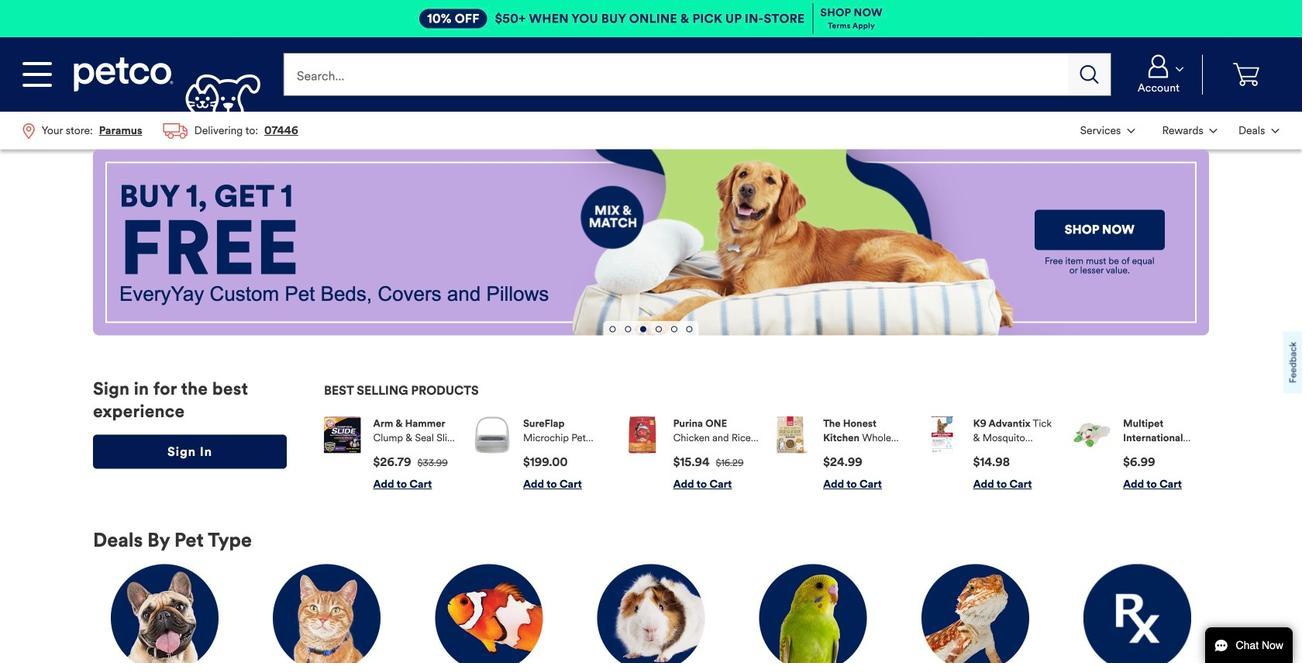 Task type: describe. For each thing, give the bounding box(es) containing it.
cat deals image
[[273, 564, 381, 663]]

search image
[[1081, 65, 1099, 84]]

small pet deals image
[[598, 564, 705, 663]]

4 list item from the left
[[774, 417, 910, 491]]

Search search field
[[283, 53, 1069, 96]]

6 list item from the left
[[1075, 417, 1210, 491]]



Task type: vqa. For each thing, say whether or not it's contained in the screenshot.
YOU
no



Task type: locate. For each thing, give the bounding box(es) containing it.
list
[[12, 112, 309, 149], [1070, 112, 1290, 149], [324, 404, 1210, 504]]

5 list item from the left
[[925, 417, 1060, 491]]

bird deals image
[[760, 564, 868, 663]]

3 list item from the left
[[624, 417, 760, 491]]

list item
[[324, 417, 459, 491], [474, 417, 609, 491], [624, 417, 760, 491], [774, 417, 910, 491], [925, 417, 1060, 491], [1075, 417, 1210, 491]]

reptile deals image
[[922, 564, 1030, 663]]

1 list item from the left
[[324, 417, 459, 491]]

dog deals image
[[111, 564, 219, 663]]

fish deals image
[[435, 564, 543, 663]]

2 list item from the left
[[474, 417, 609, 491]]

pet pharmacy image
[[1084, 564, 1192, 663]]



